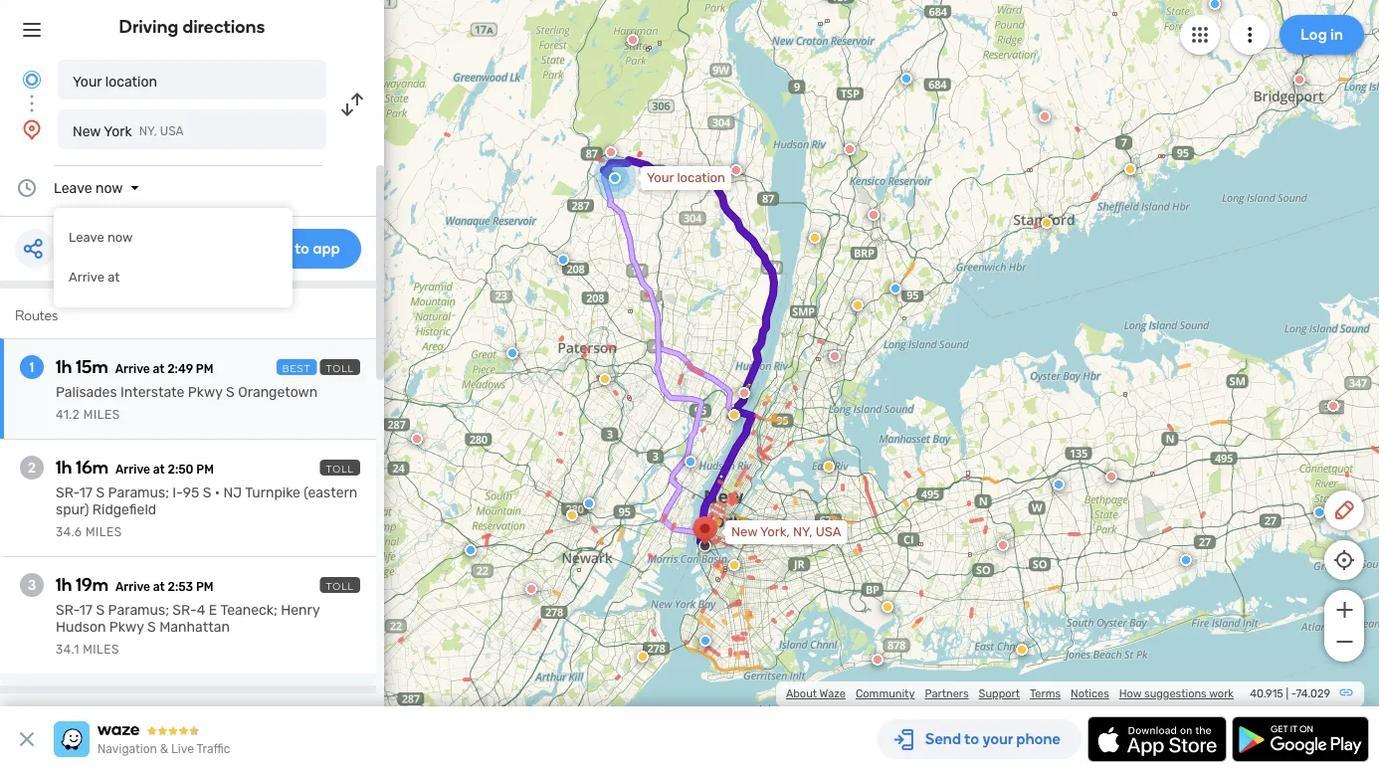 Task type: describe. For each thing, give the bounding box(es) containing it.
e
[[209, 602, 217, 619]]

pm for 16m
[[196, 463, 214, 477]]

new york ny, usa
[[73, 123, 184, 139]]

teaneck;
[[220, 602, 278, 619]]

1 toll from the top
[[326, 362, 354, 374]]

ny, inside your location new york, ny, usa
[[793, 525, 813, 540]]

pkwy inside palisades interstate pkwy s orangetown 41.2 miles
[[188, 384, 223, 401]]

york,
[[761, 525, 790, 540]]

driving directions
[[119, 16, 265, 37]]

arrive for 16m
[[115, 463, 150, 477]]

40.915 | -74.029
[[1250, 687, 1331, 701]]

driving
[[119, 16, 179, 37]]

sr- for 16m
[[56, 485, 80, 501]]

how suggestions work link
[[1120, 687, 1234, 701]]

new inside your location new york, ny, usa
[[732, 525, 758, 540]]

your location button
[[58, 60, 327, 100]]

zoom in image
[[1332, 598, 1357, 622]]

community
[[856, 687, 915, 701]]

palisades
[[56, 384, 117, 401]]

at for 16m
[[153, 463, 165, 477]]

sr- for 19m
[[56, 602, 80, 619]]

notices link
[[1071, 687, 1110, 701]]

paramus; for 16m
[[108, 485, 169, 501]]

i-
[[173, 485, 183, 501]]

notices
[[1071, 687, 1110, 701]]

directions
[[183, 16, 265, 37]]

work
[[1210, 687, 1234, 701]]

&
[[160, 743, 168, 757]]

at for 19m
[[153, 580, 165, 594]]

support link
[[979, 687, 1020, 701]]

2:53
[[168, 580, 193, 594]]

15m
[[76, 356, 108, 378]]

about
[[786, 687, 817, 701]]

16m
[[76, 457, 108, 478]]

waze
[[820, 687, 846, 701]]

1h 16m arrive at 2:50 pm
[[56, 457, 214, 478]]

pm for 15m
[[196, 362, 213, 376]]

arrive at
[[69, 270, 120, 285]]

clock image
[[15, 176, 39, 200]]

at inside option
[[108, 270, 120, 285]]

zoom out image
[[1332, 630, 1357, 654]]

toll for 16m
[[326, 463, 354, 475]]

s left manhattan
[[147, 619, 156, 636]]

ridgefield
[[92, 502, 156, 518]]

routes
[[15, 307, 58, 324]]

your for your location
[[73, 73, 102, 90]]

sr-17 s paramus; sr-4 e teaneck; henry hudson pkwy s manhattan 34.1 miles
[[56, 602, 320, 657]]

usa inside 'new york ny, usa'
[[160, 124, 184, 138]]

arrive at option
[[54, 258, 293, 298]]

leave now option
[[54, 218, 293, 258]]

arrive inside option
[[69, 270, 104, 285]]

1h for 1h 19m
[[56, 574, 72, 596]]

about waze link
[[786, 687, 846, 701]]

partners
[[925, 687, 969, 701]]

1h for 1h 15m
[[56, 356, 72, 378]]

nj
[[224, 485, 242, 501]]

turnpike
[[245, 485, 301, 501]]

usa inside your location new york, ny, usa
[[816, 525, 842, 540]]

17 for 16m
[[79, 485, 93, 501]]

leave inside option
[[69, 230, 104, 245]]

at for 15m
[[153, 362, 165, 376]]

your for your location new york, ny, usa
[[647, 170, 674, 186]]

about waze community partners support terms notices how suggestions work
[[786, 687, 1234, 701]]

0 vertical spatial new
[[73, 123, 101, 139]]

palisades interstate pkwy s orangetown 41.2 miles
[[56, 384, 318, 422]]

34.6
[[56, 526, 82, 540]]

pm for 19m
[[196, 580, 214, 594]]

-
[[1292, 687, 1297, 701]]

95
[[183, 485, 199, 501]]

leave now inside option
[[69, 230, 133, 245]]

arrive for 19m
[[115, 580, 150, 594]]

0 vertical spatial hazard image
[[809, 232, 821, 244]]

s inside palisades interstate pkwy s orangetown 41.2 miles
[[226, 384, 235, 401]]

1h 15m arrive at 2:49 pm
[[56, 356, 213, 378]]



Task type: locate. For each thing, give the bounding box(es) containing it.
paramus; down 1h 19m arrive at 2:53 pm
[[108, 602, 169, 619]]

0 vertical spatial pm
[[196, 362, 213, 376]]

19m
[[76, 574, 108, 596]]

support
[[979, 687, 1020, 701]]

41.2
[[56, 408, 80, 422]]

miles
[[83, 408, 120, 422], [86, 526, 122, 540], [83, 643, 120, 657]]

arrive inside 1h 15m arrive at 2:49 pm
[[115, 362, 150, 376]]

road closed image
[[605, 146, 617, 158], [731, 164, 743, 176], [868, 209, 880, 221], [739, 387, 751, 399], [1328, 400, 1340, 412], [411, 433, 423, 445], [997, 540, 1009, 551], [872, 654, 884, 666]]

0 vertical spatial your
[[73, 73, 102, 90]]

0 horizontal spatial ny,
[[139, 124, 157, 138]]

your inside your location "button"
[[73, 73, 102, 90]]

0 vertical spatial ny,
[[139, 124, 157, 138]]

arrive right 19m
[[115, 580, 150, 594]]

1 vertical spatial your
[[647, 170, 674, 186]]

pkwy down the 2:49 on the top left of page
[[188, 384, 223, 401]]

interstate
[[120, 384, 185, 401]]

pm inside 1h 15m arrive at 2:49 pm
[[196, 362, 213, 376]]

0 horizontal spatial police image
[[507, 347, 519, 359]]

0 vertical spatial leave now
[[54, 180, 123, 196]]

0 horizontal spatial your
[[73, 73, 102, 90]]

s left the orangetown
[[226, 384, 235, 401]]

location for your location
[[105, 73, 157, 90]]

community link
[[856, 687, 915, 701]]

pencil image
[[1333, 499, 1357, 523]]

2 1h from the top
[[56, 457, 72, 478]]

2 paramus; from the top
[[108, 602, 169, 619]]

pm up 4
[[196, 580, 214, 594]]

miles down ridgefield
[[86, 526, 122, 540]]

toll up (eastern
[[326, 463, 354, 475]]

0 vertical spatial police image
[[507, 347, 519, 359]]

arrive inside 1h 16m arrive at 2:50 pm
[[115, 463, 150, 477]]

police image
[[901, 73, 913, 85], [557, 254, 569, 266], [890, 283, 902, 295], [685, 456, 697, 468], [1053, 479, 1065, 491], [1314, 507, 1326, 519], [465, 545, 477, 556], [1181, 554, 1193, 566], [700, 635, 712, 647]]

2 vertical spatial pm
[[196, 580, 214, 594]]

miles down hudson
[[83, 643, 120, 657]]

hazard image
[[809, 232, 821, 244], [852, 300, 864, 312]]

hazard image
[[1125, 163, 1137, 175], [1041, 217, 1053, 229], [599, 373, 611, 385], [729, 409, 741, 421], [823, 461, 835, 473], [566, 510, 578, 522], [729, 559, 741, 571], [882, 601, 894, 613], [1016, 644, 1028, 656], [637, 651, 649, 663]]

live
[[171, 743, 194, 757]]

at inside 1h 19m arrive at 2:53 pm
[[153, 580, 165, 594]]

suggestions
[[1145, 687, 1207, 701]]

(eastern
[[304, 485, 358, 501]]

sr- up spur)
[[56, 485, 80, 501]]

1 vertical spatial 1h
[[56, 457, 72, 478]]

1 1h from the top
[[56, 356, 72, 378]]

leave now right clock icon
[[54, 180, 123, 196]]

0 horizontal spatial usa
[[160, 124, 184, 138]]

location for your location new york, ny, usa
[[677, 170, 726, 186]]

your inside your location new york, ny, usa
[[647, 170, 674, 186]]

york
[[104, 123, 132, 139]]

17 inside the sr-17 s paramus; i-95 s • nj turnpike (eastern spur) ridgefield 34.6 miles
[[79, 485, 93, 501]]

your
[[73, 73, 102, 90], [647, 170, 674, 186]]

how
[[1120, 687, 1142, 701]]

1 vertical spatial leave now
[[69, 230, 133, 245]]

0 horizontal spatial pkwy
[[109, 619, 144, 636]]

1 horizontal spatial usa
[[816, 525, 842, 540]]

police image
[[507, 347, 519, 359], [583, 498, 595, 510]]

sr-17 s paramus; i-95 s • nj turnpike (eastern spur) ridgefield 34.6 miles
[[56, 485, 358, 540]]

17
[[79, 485, 93, 501], [79, 602, 93, 619]]

1 vertical spatial paramus;
[[108, 602, 169, 619]]

1 vertical spatial pkwy
[[109, 619, 144, 636]]

at down leave now option
[[108, 270, 120, 285]]

1 horizontal spatial pkwy
[[188, 384, 223, 401]]

17 for 19m
[[79, 602, 93, 619]]

pkwy inside sr-17 s paramus; sr-4 e teaneck; henry hudson pkwy s manhattan 34.1 miles
[[109, 619, 144, 636]]

1 horizontal spatial ny,
[[793, 525, 813, 540]]

1 vertical spatial pm
[[196, 463, 214, 477]]

best
[[282, 362, 311, 374]]

hudson
[[56, 619, 106, 636]]

usa right york
[[160, 124, 184, 138]]

new left york,
[[732, 525, 758, 540]]

current location image
[[20, 68, 44, 92]]

0 vertical spatial leave
[[54, 180, 92, 196]]

•
[[215, 485, 220, 501]]

ny,
[[139, 124, 157, 138], [793, 525, 813, 540]]

miles for 1h 16m
[[86, 526, 122, 540]]

s
[[226, 384, 235, 401], [96, 485, 105, 501], [203, 485, 211, 501], [96, 602, 105, 619], [147, 619, 156, 636]]

0 vertical spatial paramus;
[[108, 485, 169, 501]]

2 vertical spatial miles
[[83, 643, 120, 657]]

0 horizontal spatial new
[[73, 123, 101, 139]]

miles inside palisades interstate pkwy s orangetown 41.2 miles
[[83, 408, 120, 422]]

pkwy
[[188, 384, 223, 401], [109, 619, 144, 636]]

paramus; inside the sr-17 s paramus; i-95 s • nj turnpike (eastern spur) ridgefield 34.6 miles
[[108, 485, 169, 501]]

leave up arrive at
[[69, 230, 104, 245]]

0 vertical spatial toll
[[326, 362, 354, 374]]

link image
[[1339, 685, 1355, 701]]

0 horizontal spatial location
[[105, 73, 157, 90]]

17 inside sr-17 s paramus; sr-4 e teaneck; henry hudson pkwy s manhattan 34.1 miles
[[79, 602, 93, 619]]

1 vertical spatial police image
[[583, 498, 595, 510]]

1 vertical spatial now
[[107, 230, 133, 245]]

1 paramus; from the top
[[108, 485, 169, 501]]

2 vertical spatial 1h
[[56, 574, 72, 596]]

road closed image
[[627, 34, 639, 46], [1294, 74, 1306, 86], [1039, 110, 1051, 122], [844, 143, 856, 155], [829, 350, 841, 362], [1106, 471, 1118, 483], [526, 583, 538, 595]]

0 vertical spatial pkwy
[[188, 384, 223, 401]]

location image
[[20, 117, 44, 141]]

ny, right york,
[[793, 525, 813, 540]]

1 vertical spatial new
[[732, 525, 758, 540]]

at inside 1h 15m arrive at 2:49 pm
[[153, 362, 165, 376]]

1h for 1h 16m
[[56, 457, 72, 478]]

0 vertical spatial 17
[[79, 485, 93, 501]]

s up hudson
[[96, 602, 105, 619]]

now up arrive at
[[107, 230, 133, 245]]

s left "•"
[[203, 485, 211, 501]]

toll right best on the left of page
[[326, 362, 354, 374]]

arrive for 15m
[[115, 362, 150, 376]]

1 vertical spatial 17
[[79, 602, 93, 619]]

paramus; for 19m
[[108, 602, 169, 619]]

toll for 19m
[[326, 580, 354, 592]]

orangetown
[[238, 384, 318, 401]]

s down 16m on the left bottom of the page
[[96, 485, 105, 501]]

17 up hudson
[[79, 602, 93, 619]]

your location new york, ny, usa
[[647, 170, 842, 540]]

|
[[1287, 687, 1289, 701]]

x image
[[15, 728, 39, 752]]

your location
[[73, 73, 157, 90]]

1 vertical spatial ny,
[[793, 525, 813, 540]]

pkwy down 1h 19m arrive at 2:53 pm
[[109, 619, 144, 636]]

2
[[28, 459, 36, 476]]

sr- inside the sr-17 s paramus; i-95 s • nj turnpike (eastern spur) ridgefield 34.6 miles
[[56, 485, 80, 501]]

3 1h from the top
[[56, 574, 72, 596]]

pm right the 2:49 on the top left of page
[[196, 362, 213, 376]]

1h left 16m on the left bottom of the page
[[56, 457, 72, 478]]

sr- up hudson
[[56, 602, 80, 619]]

miles for 1h 19m
[[83, 643, 120, 657]]

1 17 from the top
[[79, 485, 93, 501]]

1 vertical spatial hazard image
[[852, 300, 864, 312]]

1 horizontal spatial police image
[[583, 498, 595, 510]]

toll
[[326, 362, 354, 374], [326, 463, 354, 475], [326, 580, 354, 592]]

2:49
[[167, 362, 193, 376]]

toll down (eastern
[[326, 580, 354, 592]]

1 horizontal spatial new
[[732, 525, 758, 540]]

location
[[105, 73, 157, 90], [677, 170, 726, 186]]

2:50
[[168, 463, 194, 477]]

arrive inside 1h 19m arrive at 2:53 pm
[[115, 580, 150, 594]]

paramus;
[[108, 485, 169, 501], [108, 602, 169, 619]]

0 horizontal spatial hazard image
[[809, 232, 821, 244]]

ny, right york
[[139, 124, 157, 138]]

1 vertical spatial toll
[[326, 463, 354, 475]]

new
[[73, 123, 101, 139], [732, 525, 758, 540]]

34.1
[[56, 643, 79, 657]]

1h
[[56, 356, 72, 378], [56, 457, 72, 478], [56, 574, 72, 596]]

1 horizontal spatial hazard image
[[852, 300, 864, 312]]

1 horizontal spatial location
[[677, 170, 726, 186]]

pm inside 1h 19m arrive at 2:53 pm
[[196, 580, 214, 594]]

1 vertical spatial miles
[[86, 526, 122, 540]]

17 up spur)
[[79, 485, 93, 501]]

miles inside the sr-17 s paramus; i-95 s • nj turnpike (eastern spur) ridgefield 34.6 miles
[[86, 526, 122, 540]]

terms
[[1030, 687, 1061, 701]]

1 vertical spatial usa
[[816, 525, 842, 540]]

3
[[28, 577, 36, 594]]

1 horizontal spatial your
[[647, 170, 674, 186]]

pm
[[196, 362, 213, 376], [196, 463, 214, 477], [196, 580, 214, 594]]

1h 19m arrive at 2:53 pm
[[56, 574, 214, 596]]

miles down palisades
[[83, 408, 120, 422]]

usa right york,
[[816, 525, 842, 540]]

at inside 1h 16m arrive at 2:50 pm
[[153, 463, 165, 477]]

paramus; up ridgefield
[[108, 485, 169, 501]]

new left york
[[73, 123, 101, 139]]

henry
[[281, 602, 320, 619]]

ny, inside 'new york ny, usa'
[[139, 124, 157, 138]]

3 toll from the top
[[326, 580, 354, 592]]

2 toll from the top
[[326, 463, 354, 475]]

0 vertical spatial location
[[105, 73, 157, 90]]

1h left 19m
[[56, 574, 72, 596]]

at left the 2:49 on the top left of page
[[153, 362, 165, 376]]

arrive up interstate
[[115, 362, 150, 376]]

terms link
[[1030, 687, 1061, 701]]

0 vertical spatial 1h
[[56, 356, 72, 378]]

1
[[30, 359, 34, 376]]

pm inside 1h 16m arrive at 2:50 pm
[[196, 463, 214, 477]]

navigation & live traffic
[[98, 743, 230, 757]]

manhattan
[[159, 619, 230, 636]]

1 vertical spatial location
[[677, 170, 726, 186]]

1 vertical spatial leave
[[69, 230, 104, 245]]

usa
[[160, 124, 184, 138], [816, 525, 842, 540]]

now down york
[[95, 180, 123, 196]]

leave
[[54, 180, 92, 196], [69, 230, 104, 245]]

at
[[108, 270, 120, 285], [153, 362, 165, 376], [153, 463, 165, 477], [153, 580, 165, 594]]

paramus; inside sr-17 s paramus; sr-4 e teaneck; henry hudson pkwy s manhattan 34.1 miles
[[108, 602, 169, 619]]

now
[[95, 180, 123, 196], [107, 230, 133, 245]]

at left 2:50
[[153, 463, 165, 477]]

pm right 2:50
[[196, 463, 214, 477]]

2 vertical spatial toll
[[326, 580, 354, 592]]

miles inside sr-17 s paramus; sr-4 e teaneck; henry hudson pkwy s manhattan 34.1 miles
[[83, 643, 120, 657]]

74.029
[[1297, 687, 1331, 701]]

1h left 15m
[[56, 356, 72, 378]]

traffic
[[197, 743, 230, 757]]

2 17 from the top
[[79, 602, 93, 619]]

spur)
[[56, 502, 89, 518]]

leave right clock icon
[[54, 180, 92, 196]]

arrive
[[69, 270, 104, 285], [115, 362, 150, 376], [115, 463, 150, 477], [115, 580, 150, 594]]

sr- up manhattan
[[173, 602, 197, 619]]

0 vertical spatial now
[[95, 180, 123, 196]]

0 vertical spatial miles
[[83, 408, 120, 422]]

at left 2:53
[[153, 580, 165, 594]]

leave now up arrive at
[[69, 230, 133, 245]]

partners link
[[925, 687, 969, 701]]

sr-
[[56, 485, 80, 501], [56, 602, 80, 619], [173, 602, 197, 619]]

4
[[197, 602, 205, 619]]

leave now
[[54, 180, 123, 196], [69, 230, 133, 245]]

location inside your location new york, ny, usa
[[677, 170, 726, 186]]

40.915
[[1250, 687, 1284, 701]]

navigation
[[98, 743, 157, 757]]

arrive right 16m on the left bottom of the page
[[115, 463, 150, 477]]

now inside option
[[107, 230, 133, 245]]

arrive up 15m
[[69, 270, 104, 285]]

0 vertical spatial usa
[[160, 124, 184, 138]]

location inside "button"
[[105, 73, 157, 90]]



Task type: vqa. For each thing, say whether or not it's contained in the screenshot.
About
yes



